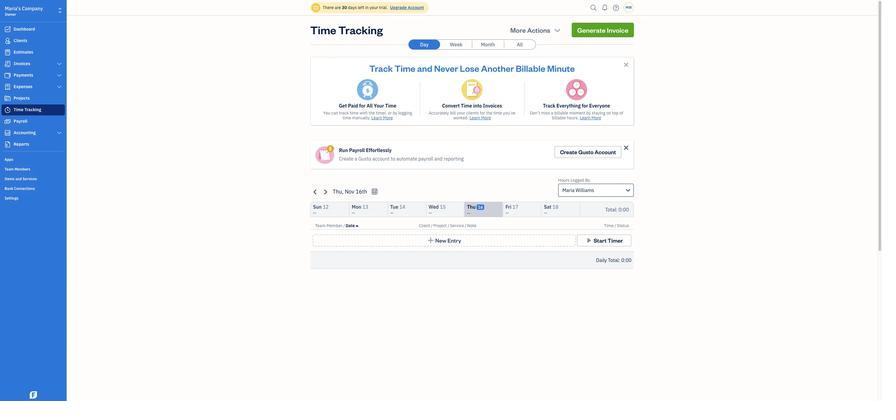Task type: describe. For each thing, give the bounding box(es) containing it.
tue
[[390, 204, 398, 210]]

learn for all
[[371, 115, 382, 121]]

nov
[[345, 188, 354, 195]]

clients
[[14, 38, 27, 43]]

close image
[[623, 61, 630, 68]]

top
[[612, 110, 619, 116]]

never
[[434, 62, 458, 74]]

mw button
[[624, 2, 634, 13]]

a inside the don't miss a billable moment by staying on top of billable hours.
[[551, 110, 553, 116]]

3 / from the left
[[448, 223, 449, 228]]

new entry
[[435, 237, 461, 244]]

previous day image
[[312, 188, 319, 195]]

timer,
[[376, 110, 387, 116]]

apps
[[5, 157, 13, 162]]

day
[[420, 42, 429, 48]]

payroll
[[418, 156, 433, 162]]

main element
[[0, 0, 82, 401]]

get paid for all your time
[[339, 103, 396, 109]]

— for tue
[[390, 210, 394, 216]]

5 / from the left
[[615, 223, 616, 228]]

logged
[[571, 178, 584, 183]]

1 / from the left
[[343, 223, 345, 228]]

member
[[327, 223, 342, 228]]

thu, nov 16th
[[333, 188, 367, 195]]

1 vertical spatial 0:00
[[621, 257, 632, 263]]

money image
[[4, 118, 11, 125]]

members
[[15, 167, 30, 172]]

bank
[[5, 186, 13, 191]]

create inside run payroll effortlessly create a gusto account to automate payroll and reporting
[[339, 156, 353, 162]]

accounting
[[14, 130, 36, 135]]

learn for everyone
[[580, 115, 591, 121]]

notifications image
[[600, 2, 610, 14]]

chevron large down image for invoices
[[57, 62, 62, 66]]

learn for invoices
[[470, 115, 480, 121]]

chevron large down image
[[57, 85, 62, 89]]

effortlessly
[[366, 147, 392, 153]]

moment
[[569, 110, 585, 116]]

wed 15 —
[[429, 204, 446, 216]]

settings
[[5, 196, 18, 201]]

14
[[400, 204, 405, 210]]

payroll inside main 'element'
[[14, 118, 27, 124]]

total : 0:00
[[605, 207, 629, 213]]

miss
[[541, 110, 550, 116]]

can
[[331, 110, 338, 116]]

service
[[450, 223, 464, 228]]

are
[[335, 5, 341, 10]]

choose a date image
[[371, 188, 378, 195]]

run
[[339, 147, 348, 153]]

chevron large down image for accounting
[[57, 131, 62, 135]]

learn more for everyone
[[580, 115, 601, 121]]

service link
[[450, 223, 465, 228]]

projects link
[[2, 93, 65, 104]]

estimates
[[14, 49, 33, 55]]

0 vertical spatial total
[[605, 207, 616, 213]]

— for mon
[[352, 210, 355, 216]]

another
[[481, 62, 514, 74]]

automate
[[396, 156, 417, 162]]

timer
[[608, 237, 623, 244]]

date
[[346, 223, 355, 228]]

paid
[[348, 103, 358, 109]]

1 horizontal spatial :
[[619, 257, 620, 263]]

don't
[[530, 110, 540, 116]]

new
[[435, 237, 446, 244]]

generate
[[577, 26, 606, 34]]

payment image
[[4, 72, 11, 78]]

maria williams
[[562, 187, 594, 193]]

go to help image
[[611, 3, 621, 12]]

status link
[[617, 223, 629, 228]]

time tracking link
[[2, 105, 65, 115]]

client image
[[4, 38, 11, 44]]

for inside the 'accurately bill your clients for the time you've worked.'
[[480, 110, 485, 116]]

— for sun
[[313, 210, 316, 216]]

chevrondown image
[[553, 26, 562, 34]]

wed
[[429, 204, 439, 210]]

team for team member /
[[315, 223, 326, 228]]

dashboard link
[[2, 24, 65, 35]]

staying
[[592, 110, 605, 116]]

items and services
[[5, 177, 37, 181]]

by inside you can track time with the timer, or by logging time manually.
[[393, 110, 397, 116]]

new entry button
[[313, 235, 576, 247]]

hours logged by
[[558, 178, 590, 183]]

create inside button
[[560, 148, 577, 155]]

more actions button
[[505, 23, 567, 37]]

more for get paid for all your time
[[383, 115, 393, 121]]

convert
[[442, 103, 460, 109]]

team members link
[[2, 165, 65, 174]]

chevron large down image for payments
[[57, 73, 62, 78]]

start timer
[[594, 237, 623, 244]]

start timer button
[[577, 235, 632, 247]]

company
[[22, 5, 43, 12]]

williams
[[576, 187, 594, 193]]

upgrade
[[390, 5, 407, 10]]

with
[[359, 110, 368, 116]]

0 vertical spatial tracking
[[338, 23, 383, 37]]

billable left hours.
[[552, 115, 566, 121]]

generate invoice
[[577, 26, 628, 34]]

team members
[[5, 167, 30, 172]]

track for track everything for everyone
[[543, 103, 555, 109]]

expenses link
[[2, 82, 65, 92]]

more for track everything for everyone
[[592, 115, 601, 121]]

get paid for all your time image
[[357, 79, 378, 100]]

time inside main 'element'
[[14, 107, 23, 112]]

team member /
[[315, 223, 345, 228]]

account inside create gusto account button
[[595, 148, 616, 155]]

sat 18 —
[[544, 204, 558, 216]]

17
[[513, 204, 518, 210]]

actions
[[527, 26, 550, 34]]

tracking inside "time tracking" link
[[24, 107, 41, 112]]

date link
[[346, 223, 358, 228]]

learn more for all
[[371, 115, 393, 121]]

search image
[[589, 3, 598, 12]]

30
[[342, 5, 347, 10]]

items and services link
[[2, 174, 65, 183]]

— for fri
[[506, 210, 509, 216]]

thu
[[467, 204, 476, 210]]

more inside dropdown button
[[510, 26, 526, 34]]

week
[[450, 42, 462, 48]]

0 vertical spatial 0:00
[[619, 207, 629, 213]]

— for sat
[[544, 210, 547, 216]]

everything
[[557, 103, 581, 109]]

week link
[[440, 40, 472, 49]]

thu,
[[333, 188, 344, 195]]

time tracking inside main 'element'
[[14, 107, 41, 112]]

billable down everything
[[554, 110, 568, 116]]

all link
[[504, 40, 536, 49]]

expense image
[[4, 84, 11, 90]]



Task type: vqa. For each thing, say whether or not it's contained in the screenshot.


Task type: locate. For each thing, give the bounding box(es) containing it.
2 / from the left
[[431, 223, 433, 228]]

for up with
[[359, 103, 365, 109]]

payroll inside run payroll effortlessly create a gusto account to automate payroll and reporting
[[349, 147, 365, 153]]

your
[[374, 103, 384, 109]]

0 vertical spatial payroll
[[14, 118, 27, 124]]

more down 'your'
[[383, 115, 393, 121]]

the for invoices
[[486, 110, 492, 116]]

learn down into
[[470, 115, 480, 121]]

tracking down left
[[338, 23, 383, 37]]

3 chevron large down image from the top
[[57, 131, 62, 135]]

1 by from the left
[[393, 110, 397, 116]]

1 vertical spatial total
[[608, 257, 619, 263]]

16th
[[356, 188, 367, 195]]

estimates link
[[2, 47, 65, 58]]

project link
[[433, 223, 448, 228]]

projects
[[14, 95, 30, 101]]

your right in
[[370, 5, 378, 10]]

1 horizontal spatial create
[[560, 148, 577, 155]]

time tracking down 30 at left top
[[310, 23, 383, 37]]

by left staying
[[586, 110, 591, 116]]

0 vertical spatial :
[[616, 207, 618, 213]]

chevron large down image inside invoices link
[[57, 62, 62, 66]]

accurately bill your clients for the time you've worked.
[[429, 110, 515, 121]]

dashboard
[[14, 26, 35, 32]]

0 vertical spatial track
[[369, 62, 393, 74]]

time tracking down projects link at the left top of page
[[14, 107, 41, 112]]

sun 12 —
[[313, 204, 329, 216]]

1 vertical spatial account
[[595, 148, 616, 155]]

1 vertical spatial a
[[355, 156, 357, 162]]

month
[[481, 42, 495, 48]]

0 horizontal spatial time tracking
[[14, 107, 41, 112]]

there
[[323, 5, 334, 10]]

2 vertical spatial chevron large down image
[[57, 131, 62, 135]]

2 learn more from the left
[[470, 115, 491, 121]]

/ left status link
[[615, 223, 616, 228]]

all down the more actions
[[517, 42, 523, 48]]

time
[[350, 110, 358, 116], [493, 110, 502, 116], [343, 115, 351, 121]]

/ left date
[[343, 223, 345, 228]]

more up all link
[[510, 26, 526, 34]]

for
[[359, 103, 365, 109], [582, 103, 588, 109], [480, 110, 485, 116]]

gusto inside button
[[578, 148, 594, 155]]

daily total : 0:00
[[596, 257, 632, 263]]

fri 17 —
[[506, 204, 518, 216]]

chart image
[[4, 130, 11, 136]]

or
[[388, 110, 392, 116]]

team inside main 'element'
[[5, 167, 14, 172]]

mw
[[626, 5, 632, 10]]

0 horizontal spatial create
[[339, 156, 353, 162]]

3 learn more from the left
[[580, 115, 601, 121]]

1 vertical spatial all
[[367, 103, 373, 109]]

and right "payroll"
[[434, 156, 443, 162]]

track up the get paid for all your time image
[[369, 62, 393, 74]]

0 horizontal spatial your
[[370, 5, 378, 10]]

the right clients
[[486, 110, 492, 116]]

freshbooks image
[[28, 392, 38, 399]]

learn down 'your'
[[371, 115, 382, 121]]

create gusto account button
[[555, 146, 622, 158]]

— for thu
[[467, 211, 470, 216]]

close image
[[623, 144, 630, 151]]

tracking down projects link at the left top of page
[[24, 107, 41, 112]]

1 horizontal spatial and
[[417, 62, 432, 74]]

1 horizontal spatial by
[[586, 110, 591, 116]]

for up moment
[[582, 103, 588, 109]]

note
[[467, 223, 476, 228]]

bank connections
[[5, 186, 35, 191]]

0 vertical spatial a
[[551, 110, 553, 116]]

to
[[391, 156, 395, 162]]

— inside fri 17 —
[[506, 210, 509, 216]]

1 vertical spatial chevron large down image
[[57, 73, 62, 78]]

project
[[433, 223, 447, 228]]

2 learn from the left
[[470, 115, 480, 121]]

team left member on the left
[[315, 223, 326, 228]]

0 vertical spatial time tracking
[[310, 23, 383, 37]]

learn right hours.
[[580, 115, 591, 121]]

by
[[393, 110, 397, 116], [586, 110, 591, 116]]

1 vertical spatial create
[[339, 156, 353, 162]]

16
[[478, 205, 483, 210]]

1 learn more from the left
[[371, 115, 393, 121]]

the
[[369, 110, 375, 116], [486, 110, 492, 116]]

services
[[23, 177, 37, 181]]

0 horizontal spatial account
[[408, 5, 424, 10]]

1 chevron large down image from the top
[[57, 62, 62, 66]]

invoices up payments on the top left
[[14, 61, 30, 66]]

invoices inside invoices link
[[14, 61, 30, 66]]

1 horizontal spatial for
[[480, 110, 485, 116]]

worked.
[[453, 115, 469, 121]]

gusto up by
[[578, 148, 594, 155]]

1 horizontal spatial a
[[551, 110, 553, 116]]

gusto inside run payroll effortlessly create a gusto account to automate payroll and reporting
[[358, 156, 371, 162]]

track
[[369, 62, 393, 74], [543, 103, 555, 109]]

report image
[[4, 142, 11, 148]]

time left you've at the right
[[493, 110, 502, 116]]

next day image
[[322, 188, 329, 195]]

1 horizontal spatial learn more
[[470, 115, 491, 121]]

a inside run payroll effortlessly create a gusto account to automate payroll and reporting
[[355, 156, 357, 162]]

2 vertical spatial and
[[15, 177, 22, 181]]

— inside thu 16 —
[[467, 211, 470, 216]]

1 horizontal spatial learn
[[470, 115, 480, 121]]

2 horizontal spatial learn more
[[580, 115, 601, 121]]

days
[[348, 5, 357, 10]]

0 horizontal spatial and
[[15, 177, 22, 181]]

team for team members
[[5, 167, 14, 172]]

payments link
[[2, 70, 65, 81]]

— inside tue 14 —
[[390, 210, 394, 216]]

time down get
[[343, 115, 351, 121]]

— inside "sat 18 —"
[[544, 210, 547, 216]]

track everything for everyone
[[543, 103, 610, 109]]

total right "daily"
[[608, 257, 619, 263]]

time link
[[604, 223, 615, 228]]

learn more down 'your'
[[371, 115, 393, 121]]

day link
[[409, 40, 440, 49]]

lose
[[460, 62, 479, 74]]

total up time link
[[605, 207, 616, 213]]

1 vertical spatial team
[[315, 223, 326, 228]]

sat
[[544, 204, 551, 210]]

create up hours
[[560, 148, 577, 155]]

by right or
[[393, 110, 397, 116]]

0 horizontal spatial team
[[5, 167, 14, 172]]

— inside mon 13 —
[[352, 210, 355, 216]]

2 horizontal spatial and
[[434, 156, 443, 162]]

/ left service
[[448, 223, 449, 228]]

reports link
[[2, 139, 65, 150]]

invoices
[[14, 61, 30, 66], [483, 103, 502, 109]]

more right clients
[[481, 115, 491, 121]]

18
[[553, 204, 558, 210]]

0 horizontal spatial learn more
[[371, 115, 393, 121]]

maria williams button
[[558, 184, 634, 197]]

0:00 up status
[[619, 207, 629, 213]]

0 horizontal spatial tracking
[[24, 107, 41, 112]]

and inside main 'element'
[[15, 177, 22, 181]]

: right "daily"
[[619, 257, 620, 263]]

a left account
[[355, 156, 357, 162]]

13
[[362, 204, 368, 210]]

— down the wed
[[429, 210, 432, 216]]

and right items
[[15, 177, 22, 181]]

0 vertical spatial team
[[5, 167, 14, 172]]

play image
[[586, 238, 593, 244]]

— inside sun 12 —
[[313, 210, 316, 216]]

1 vertical spatial track
[[543, 103, 555, 109]]

track
[[339, 110, 349, 116]]

invoices right into
[[483, 103, 502, 109]]

for for all
[[359, 103, 365, 109]]

0 horizontal spatial payroll
[[14, 118, 27, 124]]

maria
[[562, 187, 575, 193]]

0:00 down timer
[[621, 257, 632, 263]]

— inside wed 15 —
[[429, 210, 432, 216]]

payroll link
[[2, 116, 65, 127]]

0 horizontal spatial :
[[616, 207, 618, 213]]

1 horizontal spatial the
[[486, 110, 492, 116]]

2 chevron large down image from the top
[[57, 73, 62, 78]]

month link
[[472, 40, 504, 49]]

0 horizontal spatial the
[[369, 110, 375, 116]]

hours.
[[567, 115, 579, 121]]

convert time into invoices image
[[462, 79, 483, 100]]

— down sat
[[544, 210, 547, 216]]

1 vertical spatial and
[[434, 156, 443, 162]]

create down run
[[339, 156, 353, 162]]

track up "miss"
[[543, 103, 555, 109]]

chevron large down image
[[57, 62, 62, 66], [57, 73, 62, 78], [57, 131, 62, 135]]

for for everyone
[[582, 103, 588, 109]]

— down fri
[[506, 210, 509, 216]]

1 vertical spatial gusto
[[358, 156, 371, 162]]

by inside the don't miss a billable moment by staying on top of billable hours.
[[586, 110, 591, 116]]

1 vertical spatial invoices
[[483, 103, 502, 109]]

of
[[620, 110, 623, 116]]

for down into
[[480, 110, 485, 116]]

—
[[313, 210, 316, 216], [352, 210, 355, 216], [390, 210, 394, 216], [429, 210, 432, 216], [506, 210, 509, 216], [544, 210, 547, 216], [467, 211, 470, 216]]

0 horizontal spatial learn
[[371, 115, 382, 121]]

dashboard image
[[4, 26, 11, 32]]

accounting link
[[2, 128, 65, 138]]

1 horizontal spatial gusto
[[578, 148, 594, 155]]

1 vertical spatial payroll
[[349, 147, 365, 153]]

connections
[[14, 186, 35, 191]]

upgrade account link
[[389, 5, 424, 10]]

2 the from the left
[[486, 110, 492, 116]]

and
[[417, 62, 432, 74], [434, 156, 443, 162], [15, 177, 22, 181]]

there are 30 days left in your trial. upgrade account
[[323, 5, 424, 10]]

timer image
[[4, 107, 11, 113]]

invoice image
[[4, 61, 11, 67]]

0 horizontal spatial track
[[369, 62, 393, 74]]

more for convert time into invoices
[[481, 115, 491, 121]]

run payroll effortlessly create a gusto account to automate payroll and reporting
[[339, 147, 464, 162]]

time down "paid"
[[350, 110, 358, 116]]

a right "miss"
[[551, 110, 553, 116]]

the right with
[[369, 110, 375, 116]]

1 horizontal spatial time tracking
[[310, 23, 383, 37]]

0 horizontal spatial for
[[359, 103, 365, 109]]

daily
[[596, 257, 607, 263]]

0 vertical spatial chevron large down image
[[57, 62, 62, 66]]

and inside run payroll effortlessly create a gusto account to automate payroll and reporting
[[434, 156, 443, 162]]

plus image
[[427, 238, 434, 244]]

and left never
[[417, 62, 432, 74]]

your inside the 'accurately bill your clients for the time you've worked.'
[[457, 110, 465, 116]]

1 vertical spatial :
[[619, 257, 620, 263]]

0 horizontal spatial invoices
[[14, 61, 30, 66]]

2 horizontal spatial for
[[582, 103, 588, 109]]

0 horizontal spatial by
[[393, 110, 397, 116]]

1 horizontal spatial all
[[517, 42, 523, 48]]

2 by from the left
[[586, 110, 591, 116]]

trial.
[[379, 5, 388, 10]]

more down everyone
[[592, 115, 601, 121]]

/ right client
[[431, 223, 433, 228]]

0 horizontal spatial gusto
[[358, 156, 371, 162]]

maria's company owner
[[5, 5, 43, 17]]

track for track time and never lose another billable minute
[[369, 62, 393, 74]]

billable
[[516, 62, 545, 74]]

note link
[[467, 223, 476, 228]]

estimate image
[[4, 49, 11, 55]]

the inside the 'accurately bill your clients for the time you've worked.'
[[486, 110, 492, 116]]

by
[[585, 178, 590, 183]]

billable
[[554, 110, 568, 116], [552, 115, 566, 121]]

1 horizontal spatial invoices
[[483, 103, 502, 109]]

1 vertical spatial tracking
[[24, 107, 41, 112]]

gusto left account
[[358, 156, 371, 162]]

team down the apps
[[5, 167, 14, 172]]

caretup image
[[356, 223, 358, 228]]

/ left "note"
[[465, 223, 467, 228]]

the for all
[[369, 110, 375, 116]]

— for wed
[[429, 210, 432, 216]]

account left close icon
[[595, 148, 616, 155]]

all left 'your'
[[367, 103, 373, 109]]

15
[[440, 204, 446, 210]]

track everything for everyone image
[[566, 79, 587, 100]]

0 vertical spatial your
[[370, 5, 378, 10]]

payroll up 'accounting'
[[14, 118, 27, 124]]

— down tue
[[390, 210, 394, 216]]

sun
[[313, 204, 322, 210]]

— down mon
[[352, 210, 355, 216]]

1 horizontal spatial your
[[457, 110, 465, 116]]

1 horizontal spatial account
[[595, 148, 616, 155]]

2 horizontal spatial learn
[[580, 115, 591, 121]]

1 learn from the left
[[371, 115, 382, 121]]

crown image
[[313, 4, 319, 11]]

1 horizontal spatial tracking
[[338, 23, 383, 37]]

status
[[617, 223, 629, 228]]

0 horizontal spatial a
[[355, 156, 357, 162]]

your right 'bill' at top
[[457, 110, 465, 116]]

learn more for invoices
[[470, 115, 491, 121]]

0 vertical spatial gusto
[[578, 148, 594, 155]]

into
[[473, 103, 482, 109]]

you can track time with the timer, or by logging time manually.
[[323, 110, 412, 121]]

1 the from the left
[[369, 110, 375, 116]]

learn more down into
[[470, 115, 491, 121]]

1 vertical spatial time tracking
[[14, 107, 41, 112]]

time inside the 'accurately bill your clients for the time you've worked.'
[[493, 110, 502, 116]]

client
[[419, 223, 430, 228]]

: up time / status
[[616, 207, 618, 213]]

maria's
[[5, 5, 21, 12]]

— down sun
[[313, 210, 316, 216]]

fri
[[506, 204, 511, 210]]

1 horizontal spatial track
[[543, 103, 555, 109]]

4 / from the left
[[465, 223, 467, 228]]

the inside you can track time with the timer, or by logging time manually.
[[369, 110, 375, 116]]

mon 13 —
[[352, 204, 368, 216]]

account right the upgrade in the top left of the page
[[408, 5, 424, 10]]

0 vertical spatial invoices
[[14, 61, 30, 66]]

learn more down everyone
[[580, 115, 601, 121]]

account
[[408, 5, 424, 10], [595, 148, 616, 155]]

0 vertical spatial account
[[408, 5, 424, 10]]

client / project / service / note
[[419, 223, 476, 228]]

1 horizontal spatial payroll
[[349, 147, 365, 153]]

convert time into invoices
[[442, 103, 502, 109]]

0 vertical spatial all
[[517, 42, 523, 48]]

project image
[[4, 95, 11, 102]]

0 vertical spatial and
[[417, 62, 432, 74]]

more actions
[[510, 26, 550, 34]]

0 vertical spatial create
[[560, 148, 577, 155]]

payroll right run
[[349, 147, 365, 153]]

0 horizontal spatial all
[[367, 103, 373, 109]]

1 horizontal spatial team
[[315, 223, 326, 228]]

left
[[358, 5, 364, 10]]

1 vertical spatial your
[[457, 110, 465, 116]]

— down thu on the bottom of page
[[467, 211, 470, 216]]

3 learn from the left
[[580, 115, 591, 121]]



